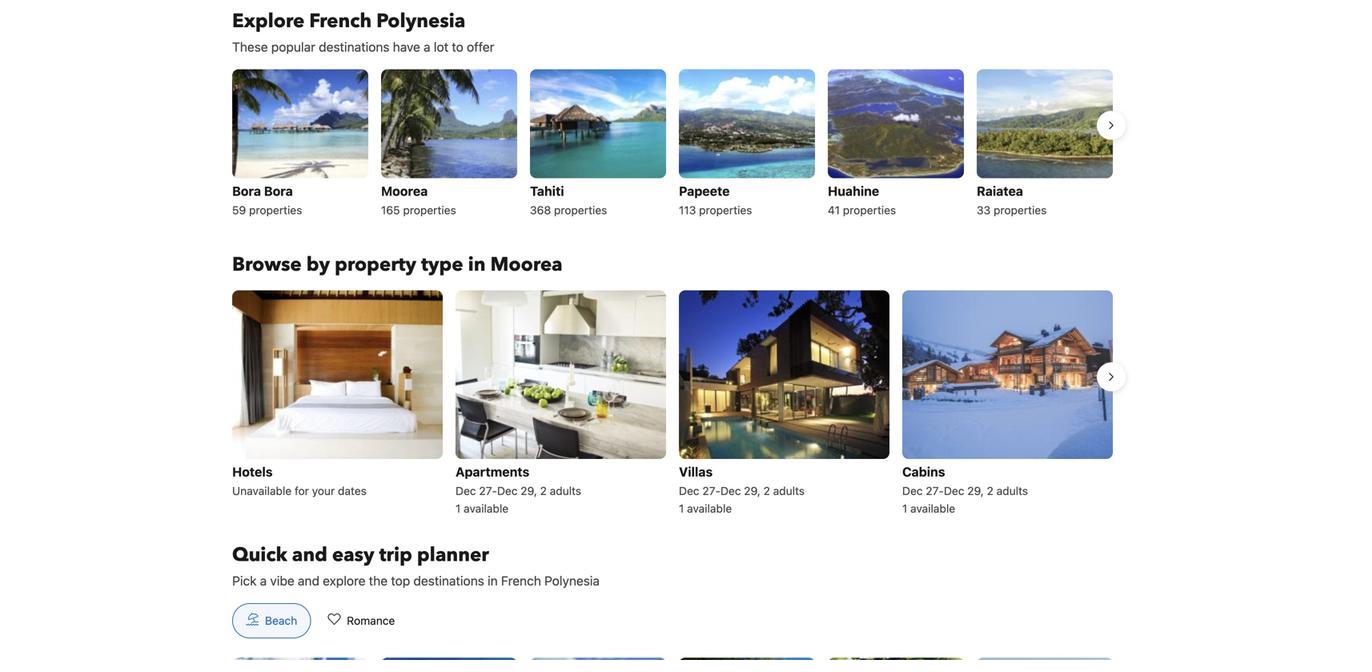 Task type: locate. For each thing, give the bounding box(es) containing it.
1 available from the left
[[464, 502, 509, 515]]

moorea down 368
[[491, 252, 563, 278]]

2 2 from the left
[[764, 484, 771, 497]]

available inside cabins dec 27-dec 29, 2 adults 1 available
[[911, 502, 956, 515]]

region containing hotels
[[219, 284, 1126, 523]]

1 dec from the left
[[456, 484, 476, 497]]

bora
[[232, 183, 261, 199], [264, 183, 293, 199]]

27- down apartments
[[479, 484, 497, 497]]

2 dec from the left
[[497, 484, 518, 497]]

properties for huahine
[[843, 203, 897, 217]]

available for cabins
[[911, 502, 956, 515]]

1
[[456, 502, 461, 515], [679, 502, 684, 515], [903, 502, 908, 515]]

1 1 from the left
[[456, 502, 461, 515]]

polynesia inside quick and easy trip planner pick a vibe and explore the top destinations in french polynesia
[[545, 573, 600, 588]]

1 horizontal spatial 29,
[[744, 484, 761, 497]]

1 horizontal spatial bora
[[264, 183, 293, 199]]

27- inside villas dec 27-dec 29, 2 adults 1 available
[[703, 484, 721, 497]]

raiatea
[[977, 183, 1024, 199]]

available inside villas dec 27-dec 29, 2 adults 1 available
[[687, 502, 732, 515]]

0 vertical spatial in
[[468, 252, 486, 278]]

vibe
[[270, 573, 295, 588]]

2 adults from the left
[[774, 484, 805, 497]]

0 horizontal spatial a
[[260, 573, 267, 588]]

properties right 165
[[403, 203, 456, 217]]

2 region from the top
[[219, 284, 1126, 523]]

3 available from the left
[[911, 502, 956, 515]]

0 vertical spatial a
[[424, 39, 431, 54]]

1 horizontal spatial a
[[424, 39, 431, 54]]

these
[[232, 39, 268, 54]]

2 horizontal spatial 27-
[[926, 484, 944, 497]]

1 up planner
[[456, 502, 461, 515]]

2 properties from the left
[[403, 203, 456, 217]]

french
[[309, 8, 372, 34], [501, 573, 541, 588]]

in
[[468, 252, 486, 278], [488, 573, 498, 588]]

1 vertical spatial and
[[298, 573, 320, 588]]

0 vertical spatial destinations
[[319, 39, 390, 54]]

1 horizontal spatial available
[[687, 502, 732, 515]]

2
[[540, 484, 547, 497], [764, 484, 771, 497], [987, 484, 994, 497]]

29, for villas
[[744, 484, 761, 497]]

0 horizontal spatial 1
[[456, 502, 461, 515]]

2 available from the left
[[687, 502, 732, 515]]

3 2 from the left
[[987, 484, 994, 497]]

368
[[530, 203, 551, 217]]

pick
[[232, 573, 257, 588]]

4 dec from the left
[[721, 484, 741, 497]]

in right type
[[468, 252, 486, 278]]

2 horizontal spatial 29,
[[968, 484, 984, 497]]

0 horizontal spatial available
[[464, 502, 509, 515]]

adults inside cabins dec 27-dec 29, 2 adults 1 available
[[997, 484, 1029, 497]]

adults inside villas dec 27-dec 29, 2 adults 1 available
[[774, 484, 805, 497]]

moorea
[[381, 183, 428, 199], [491, 252, 563, 278]]

1 vertical spatial moorea
[[491, 252, 563, 278]]

properties down "huahine"
[[843, 203, 897, 217]]

1 down cabins
[[903, 502, 908, 515]]

2 inside villas dec 27-dec 29, 2 adults 1 available
[[764, 484, 771, 497]]

available for villas
[[687, 502, 732, 515]]

and
[[292, 542, 328, 568], [298, 573, 320, 588]]

0 vertical spatial region
[[219, 63, 1126, 226]]

properties down tahiti
[[554, 203, 607, 217]]

3 properties from the left
[[554, 203, 607, 217]]

0 vertical spatial french
[[309, 8, 372, 34]]

0 horizontal spatial moorea
[[381, 183, 428, 199]]

1 vertical spatial in
[[488, 573, 498, 588]]

1 vertical spatial a
[[260, 573, 267, 588]]

a
[[424, 39, 431, 54], [260, 573, 267, 588]]

3 27- from the left
[[926, 484, 944, 497]]

polynesia inside explore french polynesia these popular destinations have a lot to offer
[[377, 8, 466, 34]]

destinations
[[319, 39, 390, 54], [414, 573, 485, 588]]

romance button
[[314, 603, 409, 638]]

and up vibe
[[292, 542, 328, 568]]

destinations inside quick and easy trip planner pick a vibe and explore the top destinations in french polynesia
[[414, 573, 485, 588]]

and right vibe
[[298, 573, 320, 588]]

a left vibe
[[260, 573, 267, 588]]

1 29, from the left
[[521, 484, 537, 497]]

1 down villas
[[679, 502, 684, 515]]

available down apartments
[[464, 502, 509, 515]]

browse
[[232, 252, 302, 278]]

destinations down planner
[[414, 573, 485, 588]]

properties for tahiti
[[554, 203, 607, 217]]

to
[[452, 39, 464, 54]]

2 horizontal spatial adults
[[997, 484, 1029, 497]]

region
[[219, 63, 1126, 226], [219, 284, 1126, 523]]

top
[[391, 573, 410, 588]]

27- down cabins
[[926, 484, 944, 497]]

1 vertical spatial french
[[501, 573, 541, 588]]

0 vertical spatial and
[[292, 542, 328, 568]]

2 for cabins
[[987, 484, 994, 497]]

2 29, from the left
[[744, 484, 761, 497]]

0 horizontal spatial 27-
[[479, 484, 497, 497]]

polynesia
[[377, 8, 466, 34], [545, 573, 600, 588]]

properties for moorea
[[403, 203, 456, 217]]

0 horizontal spatial french
[[309, 8, 372, 34]]

1 region from the top
[[219, 63, 1126, 226]]

dates
[[338, 484, 367, 497]]

adults inside apartments dec 27-dec 29, 2 adults 1 available
[[550, 484, 582, 497]]

0 horizontal spatial in
[[468, 252, 486, 278]]

bora up browse
[[264, 183, 293, 199]]

33
[[977, 203, 991, 217]]

2 27- from the left
[[703, 484, 721, 497]]

1 horizontal spatial french
[[501, 573, 541, 588]]

2 horizontal spatial 1
[[903, 502, 908, 515]]

4 properties from the left
[[699, 203, 753, 217]]

raiatea 33 properties
[[977, 183, 1047, 217]]

available inside apartments dec 27-dec 29, 2 adults 1 available
[[464, 502, 509, 515]]

1 vertical spatial destinations
[[414, 573, 485, 588]]

1 properties from the left
[[249, 203, 302, 217]]

quick and easy trip planner pick a vibe and explore the top destinations in french polynesia
[[232, 542, 600, 588]]

29, inside cabins dec 27-dec 29, 2 adults 1 available
[[968, 484, 984, 497]]

1 inside cabins dec 27-dec 29, 2 adults 1 available
[[903, 502, 908, 515]]

0 horizontal spatial bora
[[232, 183, 261, 199]]

planner
[[417, 542, 489, 568]]

29,
[[521, 484, 537, 497], [744, 484, 761, 497], [968, 484, 984, 497]]

0 horizontal spatial destinations
[[319, 39, 390, 54]]

3 adults from the left
[[997, 484, 1029, 497]]

1 27- from the left
[[479, 484, 497, 497]]

french inside quick and easy trip planner pick a vibe and explore the top destinations in french polynesia
[[501, 573, 541, 588]]

27- for apartments
[[479, 484, 497, 497]]

browse by property type in moorea
[[232, 252, 563, 278]]

27- down villas
[[703, 484, 721, 497]]

113
[[679, 203, 696, 217]]

2 1 from the left
[[679, 502, 684, 515]]

1 horizontal spatial 27-
[[703, 484, 721, 497]]

available down villas
[[687, 502, 732, 515]]

0 horizontal spatial adults
[[550, 484, 582, 497]]

adults for cabins
[[997, 484, 1029, 497]]

huahine
[[828, 183, 880, 199]]

2 inside apartments dec 27-dec 29, 2 adults 1 available
[[540, 484, 547, 497]]

27- inside apartments dec 27-dec 29, 2 adults 1 available
[[479, 484, 497, 497]]

properties down papeete
[[699, 203, 753, 217]]

your
[[312, 484, 335, 497]]

properties
[[249, 203, 302, 217], [403, 203, 456, 217], [554, 203, 607, 217], [699, 203, 753, 217], [843, 203, 897, 217], [994, 203, 1047, 217]]

region containing bora bora
[[219, 63, 1126, 226]]

properties inside "bora bora 59 properties"
[[249, 203, 302, 217]]

2 horizontal spatial 2
[[987, 484, 994, 497]]

the
[[369, 573, 388, 588]]

properties down raiatea
[[994, 203, 1047, 217]]

bora up '59'
[[232, 183, 261, 199]]

properties inside tahiti 368 properties
[[554, 203, 607, 217]]

tahiti 368 properties
[[530, 183, 607, 217]]

1 horizontal spatial moorea
[[491, 252, 563, 278]]

0 horizontal spatial 29,
[[521, 484, 537, 497]]

2 inside cabins dec 27-dec 29, 2 adults 1 available
[[987, 484, 994, 497]]

have
[[393, 39, 420, 54]]

5 properties from the left
[[843, 203, 897, 217]]

properties inside papeete 113 properties
[[699, 203, 753, 217]]

0 horizontal spatial polynesia
[[377, 8, 466, 34]]

properties inside moorea 165 properties
[[403, 203, 456, 217]]

1 horizontal spatial 1
[[679, 502, 684, 515]]

1 horizontal spatial destinations
[[414, 573, 485, 588]]

1 inside apartments dec 27-dec 29, 2 adults 1 available
[[456, 502, 461, 515]]

1 horizontal spatial polynesia
[[545, 573, 600, 588]]

property
[[335, 252, 417, 278]]

tab list
[[219, 603, 422, 639]]

tab list containing beach
[[219, 603, 422, 639]]

available
[[464, 502, 509, 515], [687, 502, 732, 515], [911, 502, 956, 515]]

papeete 113 properties
[[679, 183, 753, 217]]

villas dec 27-dec 29, 2 adults 1 available
[[679, 464, 805, 515]]

0 vertical spatial moorea
[[381, 183, 428, 199]]

a left lot
[[424, 39, 431, 54]]

a inside quick and easy trip planner pick a vibe and explore the top destinations in french polynesia
[[260, 573, 267, 588]]

3 1 from the left
[[903, 502, 908, 515]]

1 horizontal spatial in
[[488, 573, 498, 588]]

properties for papeete
[[699, 203, 753, 217]]

properties inside the raiatea 33 properties
[[994, 203, 1047, 217]]

6 properties from the left
[[994, 203, 1047, 217]]

1 vertical spatial region
[[219, 284, 1126, 523]]

available down cabins
[[911, 502, 956, 515]]

destinations left have
[[319, 39, 390, 54]]

dec
[[456, 484, 476, 497], [497, 484, 518, 497], [679, 484, 700, 497], [721, 484, 741, 497], [903, 484, 923, 497], [944, 484, 965, 497]]

1 adults from the left
[[550, 484, 582, 497]]

adults
[[550, 484, 582, 497], [774, 484, 805, 497], [997, 484, 1029, 497]]

properties right '59'
[[249, 203, 302, 217]]

1 horizontal spatial adults
[[774, 484, 805, 497]]

1 2 from the left
[[540, 484, 547, 497]]

1 vertical spatial polynesia
[[545, 573, 600, 588]]

3 29, from the left
[[968, 484, 984, 497]]

1 inside villas dec 27-dec 29, 2 adults 1 available
[[679, 502, 684, 515]]

moorea up 165
[[381, 183, 428, 199]]

cabins dec 27-dec 29, 2 adults 1 available
[[903, 464, 1029, 515]]

29, inside apartments dec 27-dec 29, 2 adults 1 available
[[521, 484, 537, 497]]

0 vertical spatial polynesia
[[377, 8, 466, 34]]

27- for villas
[[703, 484, 721, 497]]

hotels unavailable for your dates
[[232, 464, 367, 497]]

destinations inside explore french polynesia these popular destinations have a lot to offer
[[319, 39, 390, 54]]

apartments
[[456, 464, 530, 479]]

1 horizontal spatial 2
[[764, 484, 771, 497]]

29, for apartments
[[521, 484, 537, 497]]

properties inside huahine 41 properties
[[843, 203, 897, 217]]

unavailable
[[232, 484, 292, 497]]

29, inside villas dec 27-dec 29, 2 adults 1 available
[[744, 484, 761, 497]]

0 horizontal spatial 2
[[540, 484, 547, 497]]

in down planner
[[488, 573, 498, 588]]

2 horizontal spatial available
[[911, 502, 956, 515]]

27-
[[479, 484, 497, 497], [703, 484, 721, 497], [926, 484, 944, 497]]

27- inside cabins dec 27-dec 29, 2 adults 1 available
[[926, 484, 944, 497]]



Task type: describe. For each thing, give the bounding box(es) containing it.
french inside explore french polynesia these popular destinations have a lot to offer
[[309, 8, 372, 34]]

29, for cabins
[[968, 484, 984, 497]]

beach
[[265, 614, 297, 627]]

adults for apartments
[[550, 484, 582, 497]]

explore french polynesia these popular destinations have a lot to offer
[[232, 8, 495, 54]]

lot
[[434, 39, 449, 54]]

1 for villas
[[679, 502, 684, 515]]

adults for villas
[[774, 484, 805, 497]]

romance
[[347, 614, 395, 627]]

popular
[[271, 39, 316, 54]]

explore
[[323, 573, 366, 588]]

1 for apartments
[[456, 502, 461, 515]]

beach button
[[232, 603, 311, 638]]

a inside explore french polynesia these popular destinations have a lot to offer
[[424, 39, 431, 54]]

41
[[828, 203, 840, 217]]

hotels
[[232, 464, 273, 479]]

easy
[[332, 542, 375, 568]]

available for apartments
[[464, 502, 509, 515]]

properties for raiatea
[[994, 203, 1047, 217]]

bora bora 59 properties
[[232, 183, 302, 217]]

explore
[[232, 8, 305, 34]]

2 for apartments
[[540, 484, 547, 497]]

5 dec from the left
[[903, 484, 923, 497]]

2 for villas
[[764, 484, 771, 497]]

apartments dec 27-dec 29, 2 adults 1 available
[[456, 464, 582, 515]]

quick
[[232, 542, 287, 568]]

in inside quick and easy trip planner pick a vibe and explore the top destinations in french polynesia
[[488, 573, 498, 588]]

1 bora from the left
[[232, 183, 261, 199]]

huahine 41 properties
[[828, 183, 897, 217]]

villas
[[679, 464, 713, 479]]

type
[[421, 252, 464, 278]]

by
[[307, 252, 330, 278]]

for
[[295, 484, 309, 497]]

3 dec from the left
[[679, 484, 700, 497]]

cabins
[[903, 464, 946, 479]]

6 dec from the left
[[944, 484, 965, 497]]

papeete
[[679, 183, 730, 199]]

moorea 165 properties
[[381, 183, 456, 217]]

moorea inside moorea 165 properties
[[381, 183, 428, 199]]

tahiti
[[530, 183, 564, 199]]

trip
[[379, 542, 412, 568]]

2 bora from the left
[[264, 183, 293, 199]]

offer
[[467, 39, 495, 54]]

59
[[232, 203, 246, 217]]

1 for cabins
[[903, 502, 908, 515]]

27- for cabins
[[926, 484, 944, 497]]

165
[[381, 203, 400, 217]]



Task type: vqa. For each thing, say whether or not it's contained in the screenshot.


